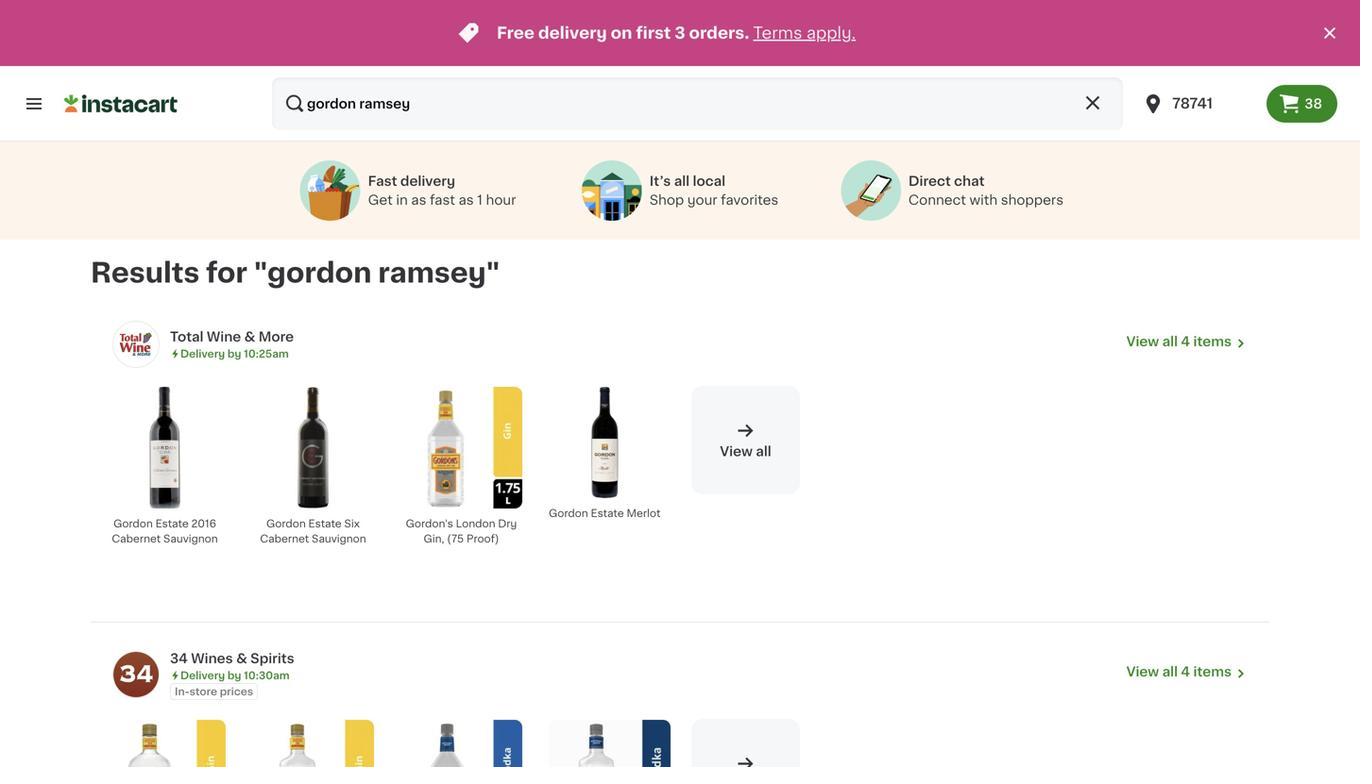 Task type: locate. For each thing, give the bounding box(es) containing it.
results for "gordon ramsey"
[[91, 260, 500, 287]]

delivery for wine
[[180, 349, 225, 359]]

by up prices
[[228, 671, 241, 681]]

sauvignon
[[163, 534, 218, 544], [312, 534, 366, 544]]

1 horizontal spatial gordon
[[266, 519, 306, 529]]

4
[[1181, 335, 1190, 348], [1181, 666, 1190, 679]]

gordon estate six cabernet sauvignon
[[260, 519, 366, 544]]

0 vertical spatial view
[[1126, 335, 1159, 348]]

0 horizontal spatial cabernet
[[112, 534, 161, 544]]

10:25am
[[244, 349, 289, 359]]

by for wine
[[228, 349, 241, 359]]

delivery
[[538, 25, 607, 41], [400, 175, 455, 188]]

delivery up "store"
[[180, 671, 225, 681]]

delivery by 10:30am
[[180, 671, 290, 681]]

2 horizontal spatial estate
[[591, 509, 624, 519]]

gordon estate six cabernet sauvignon button
[[247, 386, 380, 558]]

1 delivery from the top
[[180, 349, 225, 359]]

0 horizontal spatial gordon
[[113, 519, 153, 529]]

& up delivery by 10:30am
[[236, 653, 247, 666]]

4 for 34 wines & spirits
[[1181, 666, 1190, 679]]

for
[[206, 260, 247, 287]]

limited time offer region
[[0, 0, 1318, 66]]

gordon right dry
[[549, 509, 588, 519]]

total wine & more
[[170, 330, 294, 344]]

gordon for gordon estate merlot
[[549, 509, 588, 519]]

estate left 'six'
[[308, 519, 342, 529]]

merlot
[[627, 509, 661, 519]]

0 horizontal spatial sauvignon
[[163, 534, 218, 544]]

gordon inside gordon estate 2016 cabernet sauvignon
[[113, 519, 153, 529]]

1 vertical spatial 4
[[1181, 666, 1190, 679]]

cabernet inside gordon estate 2016 cabernet sauvignon
[[112, 534, 161, 544]]

1 sauvignon from the left
[[163, 534, 218, 544]]

delivery for fast
[[400, 175, 455, 188]]

0 vertical spatial &
[[244, 330, 255, 344]]

sauvignon down 2016
[[163, 534, 218, 544]]

1 horizontal spatial sauvignon
[[312, 534, 366, 544]]

& up "delivery by 10:25am"
[[244, 330, 255, 344]]

1 view all 4 items from the top
[[1126, 335, 1232, 348]]

view all 4 items
[[1126, 335, 1232, 348], [1126, 666, 1232, 679]]

instacart logo image
[[64, 93, 178, 115]]

cabernet
[[112, 534, 161, 544], [260, 534, 309, 544]]

gordon left 'six'
[[266, 519, 306, 529]]

0 vertical spatial view all 4 items
[[1126, 335, 1232, 348]]

3
[[675, 25, 685, 41]]

0 vertical spatial delivery
[[180, 349, 225, 359]]

0 vertical spatial 4
[[1181, 335, 1190, 348]]

gordon
[[549, 509, 588, 519], [113, 519, 153, 529], [266, 519, 306, 529]]

gin,
[[424, 534, 444, 544]]

1 horizontal spatial delivery
[[538, 25, 607, 41]]

1 cabernet from the left
[[112, 534, 161, 544]]

direct chat
[[908, 175, 985, 188]]

1 vertical spatial view all 4 items
[[1126, 666, 1232, 679]]

view all 4 items for total wine & more
[[1126, 335, 1232, 348]]

dry
[[498, 519, 517, 529]]

cabernet for gordon estate 2016 cabernet sauvignon
[[112, 534, 161, 544]]

in-
[[175, 687, 189, 697]]

gordon inside gordon estate six cabernet sauvignon
[[266, 519, 306, 529]]

"gordon
[[254, 260, 372, 287]]

all inside item carousel region
[[756, 445, 771, 458]]

six
[[344, 519, 360, 529]]

estate
[[591, 509, 624, 519], [155, 519, 189, 529], [308, 519, 342, 529]]

wine
[[207, 330, 241, 344]]

78741 button
[[1131, 77, 1267, 130], [1142, 77, 1255, 130]]

1 78741 button from the left
[[1131, 77, 1267, 130]]

1 horizontal spatial estate
[[308, 519, 342, 529]]

2 by from the top
[[228, 671, 241, 681]]

view
[[1126, 335, 1159, 348], [720, 445, 753, 458], [1126, 666, 1159, 679]]

sauvignon for 2016
[[163, 534, 218, 544]]

delivery for free
[[538, 25, 607, 41]]

gordon inside gordon estate merlot button
[[549, 509, 588, 519]]

2 horizontal spatial gordon
[[549, 509, 588, 519]]

by for wines
[[228, 671, 241, 681]]

2 items from the top
[[1193, 666, 1232, 679]]

1 vertical spatial view
[[720, 445, 753, 458]]

delivery right fast
[[400, 175, 455, 188]]

by
[[228, 349, 241, 359], [228, 671, 241, 681]]

2016
[[191, 519, 216, 529]]

delivery left on
[[538, 25, 607, 41]]

more
[[259, 330, 294, 344]]

&
[[244, 330, 255, 344], [236, 653, 247, 666]]

cabernet inside gordon estate six cabernet sauvignon
[[260, 534, 309, 544]]

gordon estate merlot
[[549, 509, 661, 519]]

delivery
[[180, 349, 225, 359], [180, 671, 225, 681]]

terms apply. link
[[753, 25, 856, 41]]

1 vertical spatial delivery
[[180, 671, 225, 681]]

ramsey"
[[378, 260, 500, 287]]

delivery by 10:25am
[[180, 349, 289, 359]]

sauvignon inside gordon estate 2016 cabernet sauvignon
[[163, 534, 218, 544]]

estate inside gordon estate 2016 cabernet sauvignon
[[155, 519, 189, 529]]

1 vertical spatial &
[[236, 653, 247, 666]]

proof)
[[467, 534, 499, 544]]

by down total wine & more
[[228, 349, 241, 359]]

sauvignon inside gordon estate six cabernet sauvignon
[[312, 534, 366, 544]]

view all link
[[691, 386, 800, 495]]

fast delivery
[[368, 175, 455, 188]]

2 sauvignon from the left
[[312, 534, 366, 544]]

free delivery on first 3 orders. terms apply.
[[497, 25, 856, 41]]

apply.
[[806, 25, 856, 41]]

delivery down total on the left top of page
[[180, 349, 225, 359]]

1 items from the top
[[1193, 335, 1232, 348]]

total wine & more show all 4 items element
[[170, 328, 1126, 346]]

items for 34 wines & spirits
[[1193, 666, 1232, 679]]

0 vertical spatial by
[[228, 349, 241, 359]]

0 horizontal spatial delivery
[[400, 175, 455, 188]]

estate inside gordon estate merlot button
[[591, 509, 624, 519]]

& for wine
[[244, 330, 255, 344]]

1 vertical spatial items
[[1193, 666, 1232, 679]]

2 cabernet from the left
[[260, 534, 309, 544]]

0 vertical spatial items
[[1193, 335, 1232, 348]]

1 by from the top
[[228, 349, 241, 359]]

estate for merlot
[[591, 509, 624, 519]]

gordon estate 2016 cabernet sauvignon image
[[104, 387, 226, 509]]

gordon estate merlot button
[[543, 386, 666, 533]]

1 horizontal spatial cabernet
[[260, 534, 309, 544]]

estate inside gordon estate six cabernet sauvignon
[[308, 519, 342, 529]]

2 view all 4 items from the top
[[1126, 666, 1232, 679]]

0 vertical spatial delivery
[[538, 25, 607, 41]]

4 for total wine & more
[[1181, 335, 1190, 348]]

0 horizontal spatial estate
[[155, 519, 189, 529]]

estate left merlot
[[591, 509, 624, 519]]

2 delivery from the top
[[180, 671, 225, 681]]

gordon's
[[406, 519, 453, 529]]

2 4 from the top
[[1181, 666, 1190, 679]]

1 4 from the top
[[1181, 335, 1190, 348]]

2 vertical spatial view
[[1126, 666, 1159, 679]]

gordon left 2016
[[113, 519, 153, 529]]

items
[[1193, 335, 1232, 348], [1193, 666, 1232, 679]]

1 vertical spatial by
[[228, 671, 241, 681]]

cabernet for gordon estate six cabernet sauvignon
[[260, 534, 309, 544]]

all
[[674, 175, 690, 188], [1162, 335, 1178, 348], [756, 445, 771, 458], [1162, 666, 1178, 679]]

delivery inside limited time offer 'region'
[[538, 25, 607, 41]]

estate left 2016
[[155, 519, 189, 529]]

first
[[636, 25, 671, 41]]

gordon for gordon estate six cabernet sauvignon
[[266, 519, 306, 529]]

1 vertical spatial delivery
[[400, 175, 455, 188]]

sauvignon down 'six'
[[312, 534, 366, 544]]

None search field
[[272, 77, 1123, 130]]

in-store prices
[[175, 687, 253, 697]]



Task type: vqa. For each thing, say whether or not it's contained in the screenshot.
prices
yes



Task type: describe. For each thing, give the bounding box(es) containing it.
gordon for gordon estate 2016 cabernet sauvignon
[[113, 519, 153, 529]]

item carousel region
[[72, 379, 1269, 630]]

34 wines & spirits
[[170, 653, 294, 666]]

gordon estate merlot image
[[549, 387, 661, 499]]

it's all local
[[650, 175, 725, 188]]

free
[[497, 25, 534, 41]]

gordon estate six cabernet sauvignon image
[[252, 387, 374, 509]]

gordon's london dry gin, (75 proof) button
[[395, 386, 528, 558]]

gordon estate 2016 cabernet sauvignon button
[[98, 386, 231, 558]]

results
[[91, 260, 200, 287]]

local
[[693, 175, 725, 188]]

sauvignon for six
[[312, 534, 366, 544]]

london
[[456, 519, 495, 529]]

terms
[[753, 25, 802, 41]]

view for total wine & more
[[1126, 335, 1159, 348]]

view all 4 items for 34 wines & spirits
[[1126, 666, 1232, 679]]

2 78741 button from the left
[[1142, 77, 1255, 130]]

spirits
[[250, 653, 294, 666]]

chat
[[954, 175, 985, 188]]

fast
[[368, 175, 397, 188]]

Search field
[[272, 77, 1123, 130]]

view inside item carousel region
[[720, 445, 753, 458]]

orders.
[[689, 25, 749, 41]]

view all
[[720, 445, 771, 458]]

34
[[170, 653, 188, 666]]

gordon's london dry gin, (75 proof)
[[406, 519, 517, 544]]

38 button
[[1267, 85, 1337, 123]]

78741
[[1172, 97, 1213, 111]]

view for 34 wines & spirits
[[1126, 666, 1159, 679]]

delivery for wines
[[180, 671, 225, 681]]

wines
[[191, 653, 233, 666]]

& for wines
[[236, 653, 247, 666]]

10:30am
[[244, 671, 290, 681]]

it's
[[650, 175, 671, 188]]

total
[[170, 330, 204, 344]]

direct
[[908, 175, 951, 188]]

estate for six
[[308, 519, 342, 529]]

gordon estate 2016 cabernet sauvignon
[[112, 519, 218, 544]]

38
[[1305, 97, 1322, 111]]

34 wines & spirits show all 4 items element
[[170, 650, 1126, 669]]

estate for 2016
[[155, 519, 189, 529]]

(75
[[447, 534, 464, 544]]

gordon's london dry gin, (75 proof) image
[[400, 387, 522, 509]]

store
[[189, 687, 217, 697]]

on
[[611, 25, 632, 41]]

prices
[[220, 687, 253, 697]]

items for total wine & more
[[1193, 335, 1232, 348]]



